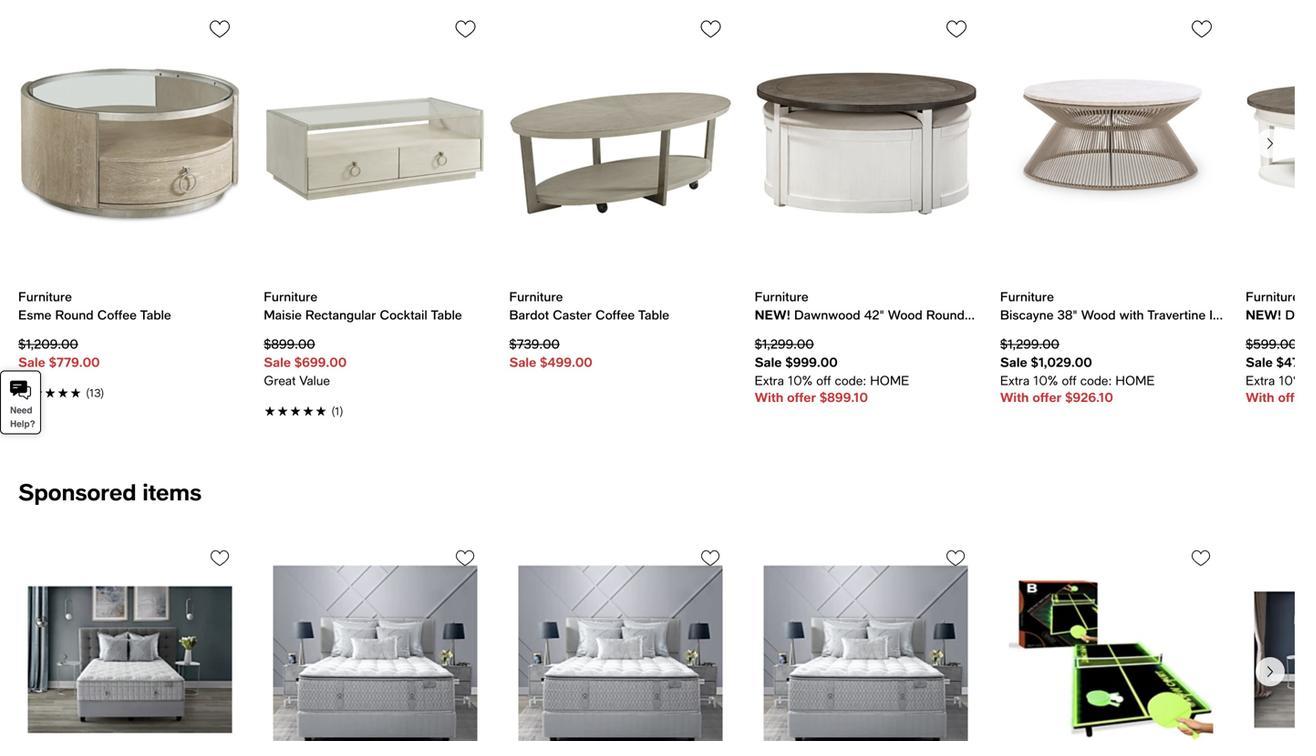 Task type: vqa. For each thing, say whether or not it's contained in the screenshot.
the left Cocktail
yes



Task type: describe. For each thing, give the bounding box(es) containing it.
extra for $479.0
[[1246, 373, 1276, 388]]

table for furniture esme round coffee table
[[140, 307, 171, 322]]

furniture for dawnwood
[[755, 289, 809, 304]]

off for $926.10
[[1062, 373, 1077, 388]]

wood inside the furniture new! dawnwood 42" wood round cocktail nesting table, created for macy's
[[888, 307, 923, 322]]

new! for furniture new! dawn
[[1246, 307, 1282, 322]]

esme
[[18, 307, 52, 322]]

by aireloom handmade coppertech silver 13 firm luxe top mattress- queen, created for macy's image
[[1255, 535, 1314, 742]]

furniture for rectangular
[[264, 289, 318, 304]]

furniture new! dawnwood 42" wood round cocktail nesting table, created for macy's
[[755, 289, 1219, 322]]

macy's
[[1178, 307, 1219, 322]]

42"
[[864, 307, 885, 322]]

coffee for round
[[97, 307, 137, 322]]

scroll carousel left image for 2nd scroll carousel right image from the bottom
[[29, 133, 51, 155]]

4.6923 out of 5 rating with 13 reviews image
[[18, 382, 242, 401]]

$1,209.00 sale $779.00
[[18, 336, 100, 370]]

great
[[264, 373, 296, 388]]

$479.0
[[1277, 355, 1314, 370]]

$739.00
[[509, 336, 560, 351]]

$
[[1311, 390, 1314, 405]]

hotel grand by aireloom 14.5 luxury firm mattress - california king, created for macy's image
[[764, 535, 968, 742]]

furniture biscayne 38" wood with travertine insert rope cockt
[[1001, 289, 1314, 322]]

$1,299.00 for $999.00
[[755, 336, 814, 351]]

$599.00 sale $479.0 extra 10% o with offer $
[[1246, 336, 1314, 405]]

$1,209.00
[[18, 336, 78, 351]]

extra 10% off code: home. extra 10% off select home items. image for $899.10
[[755, 372, 979, 390]]

with for $1,299.00 sale $1,029.00 extra 10% off code: home with offer $926.10
[[1001, 390, 1029, 405]]

value
[[299, 373, 330, 388]]

furniture for round
[[18, 289, 72, 304]]

with for $1,299.00 sale $999.00 extra 10% off code: home with offer $899.10
[[755, 390, 784, 405]]

wood inside furniture biscayne 38" wood with travertine insert rope cockt
[[1082, 307, 1116, 322]]

bardot
[[509, 307, 549, 322]]

dawnwood 42 wood round cocktail nesting table, created for macy's image
[[755, 7, 979, 280]]

new! for furniture new! dawnwood 42" wood round cocktail nesting table, created for macy's
[[755, 307, 791, 322]]

furniture esme round coffee table
[[18, 289, 171, 322]]

dawn
[[1286, 307, 1314, 322]]

offer inside $599.00 sale $479.0 extra 10% o with offer $
[[1279, 390, 1308, 405]]

$899.10
[[820, 390, 868, 405]]

help?
[[10, 419, 35, 430]]

table for furniture maisie rectangular cocktail table
[[431, 307, 462, 322]]

sponsored items
[[18, 478, 202, 506]]

2 scroll carousel right image from the top
[[1260, 661, 1282, 683]]

sale for $699.00
[[264, 355, 291, 370]]

furniture bardot caster coffee table
[[509, 289, 670, 322]]

sale for $999.00
[[755, 355, 782, 370]]

cocktail inside furniture maisie rectangular cocktail table
[[380, 307, 428, 322]]

need help? button
[[0, 371, 41, 435]]

5 out of 5 rating with 1 reviews image
[[264, 401, 488, 420]]

table,
[[1069, 307, 1103, 322]]

$1,299.00 sale $999.00 extra 10% off code: home with offer $899.10
[[755, 336, 910, 405]]

(13)
[[86, 387, 104, 399]]



Task type: locate. For each thing, give the bounding box(es) containing it.
offer for $899.10
[[787, 390, 816, 405]]

round inside furniture esme round coffee table
[[55, 307, 94, 322]]

$999.00
[[786, 355, 838, 370]]

1 10% from the left
[[788, 373, 813, 388]]

home inside '$1,299.00 sale $999.00 extra 10% off code: home with offer $899.10'
[[870, 373, 910, 388]]

0 horizontal spatial offer
[[787, 390, 816, 405]]

bardot caster coffee table image
[[509, 7, 733, 280]]

10% for $926.10
[[1034, 373, 1059, 388]]

sale for $499.00
[[509, 355, 537, 370]]

code: up $899.10
[[835, 373, 867, 388]]

new! left the dawnwood
[[755, 307, 791, 322]]

extra 10% off code: home. extra 10% off select home items. image down $1,029.00
[[1001, 372, 1224, 390]]

table inside furniture maisie rectangular cocktail table
[[431, 307, 462, 322]]

scroll carousel left image
[[29, 133, 51, 155], [29, 661, 51, 683]]

furniture maisie rectangular cocktail table
[[264, 289, 462, 322]]

1 horizontal spatial extra 10% off code: home. extra 10% off select home items. image
[[1001, 372, 1224, 390]]

2 horizontal spatial offer
[[1279, 390, 1308, 405]]

scroll carousel right image
[[1260, 133, 1282, 155], [1260, 661, 1282, 683]]

insert
[[1210, 307, 1243, 322]]

with left $926.10
[[1001, 390, 1029, 405]]

0 horizontal spatial cocktail
[[380, 307, 428, 322]]

coffee
[[97, 307, 137, 322], [596, 307, 635, 322]]

$1,299.00
[[755, 336, 814, 351], [1001, 336, 1060, 351]]

2 sale from the left
[[264, 355, 291, 370]]

$1,299.00 down biscayne
[[1001, 336, 1060, 351]]

2 new! from the left
[[1246, 307, 1282, 322]]

2 off from the left
[[1062, 373, 1077, 388]]

by aireloom coppertech silver 12.5 firm mattress- queen, created for macy's image
[[28, 535, 232, 742]]

furniture up bardot
[[509, 289, 563, 304]]

38"
[[1058, 307, 1078, 322]]

1 cocktail from the left
[[380, 307, 428, 322]]

sale inside $1,299.00 sale $1,029.00 extra 10% off code: home with offer $926.10
[[1001, 355, 1028, 370]]

great value. shop incredible prices you can count on!. image
[[264, 372, 488, 390]]

o
[[1308, 373, 1314, 388]]

0 horizontal spatial off
[[817, 373, 831, 388]]

home down with
[[1116, 373, 1155, 388]]

1 coffee from the left
[[97, 307, 137, 322]]

2 extra 10% off code: home. extra 10% off select home items. image from the left
[[1001, 372, 1224, 390]]

table
[[140, 307, 171, 322], [431, 307, 462, 322], [639, 307, 670, 322]]

home inside $1,299.00 sale $1,029.00 extra 10% off code: home with offer $926.10
[[1116, 373, 1155, 388]]

$899.00 sale $699.00 great value
[[264, 336, 347, 388]]

with
[[755, 390, 784, 405], [1001, 390, 1029, 405], [1246, 390, 1275, 405]]

2 home from the left
[[1116, 373, 1155, 388]]

0 horizontal spatial table
[[140, 307, 171, 322]]

2 round from the left
[[927, 307, 965, 322]]

cocktail right 'rectangular'
[[380, 307, 428, 322]]

2 horizontal spatial 10%
[[1279, 373, 1304, 388]]

1 vertical spatial scroll carousel right image
[[1260, 661, 1282, 683]]

furniture for dawn
[[1246, 289, 1300, 304]]

sale down $599.00 on the right of the page
[[1246, 355, 1273, 370]]

extra inside $1,299.00 sale $1,029.00 extra 10% off code: home with offer $926.10
[[1001, 373, 1030, 388]]

sale up great
[[264, 355, 291, 370]]

caster
[[553, 307, 592, 322]]

sale inside $899.00 sale $699.00 great value
[[264, 355, 291, 370]]

table inside furniture esme round coffee table
[[140, 307, 171, 322]]

0 horizontal spatial code:
[[835, 373, 867, 388]]

off down $1,029.00
[[1062, 373, 1077, 388]]

3 offer from the left
[[1279, 390, 1308, 405]]

coffee for caster
[[596, 307, 635, 322]]

nesting
[[1020, 307, 1065, 322]]

2 horizontal spatial extra
[[1246, 373, 1276, 388]]

5 furniture from the left
[[1001, 289, 1054, 304]]

with inside '$1,299.00 sale $999.00 extra 10% off code: home with offer $899.10'
[[755, 390, 784, 405]]

10% inside '$1,299.00 sale $999.00 extra 10% off code: home with offer $899.10'
[[788, 373, 813, 388]]

furniture
[[18, 289, 72, 304], [264, 289, 318, 304], [509, 289, 563, 304], [755, 289, 809, 304], [1001, 289, 1054, 304], [1246, 289, 1300, 304]]

furniture up biscayne
[[1001, 289, 1054, 304]]

2 extra from the left
[[1001, 373, 1030, 388]]

extra 10% off code: home. extra 10% off select home items. image down $479.0
[[1246, 372, 1314, 390]]

1 horizontal spatial $1,299.00
[[1001, 336, 1060, 351]]

2 offer from the left
[[1033, 390, 1062, 405]]

extra
[[755, 373, 784, 388], [1001, 373, 1030, 388], [1246, 373, 1276, 388]]

cockt
[[1281, 307, 1314, 322]]

1 scroll carousel left image from the top
[[29, 133, 51, 155]]

1 horizontal spatial wood
[[1082, 307, 1116, 322]]

furniture up the maisie
[[264, 289, 318, 304]]

$599.00
[[1246, 336, 1298, 351]]

1 horizontal spatial extra
[[1001, 373, 1030, 388]]

round inside the furniture new! dawnwood 42" wood round cocktail nesting table, created for macy's
[[927, 307, 965, 322]]

furniture inside furniture maisie rectangular cocktail table
[[264, 289, 318, 304]]

table up 4.6923 out of 5 rating with 13 reviews image
[[140, 307, 171, 322]]

3 extra from the left
[[1246, 373, 1276, 388]]

1 horizontal spatial 10%
[[1034, 373, 1059, 388]]

dawnwood 38 wood round cocktail table, created for macy's image
[[1246, 7, 1314, 280]]

$1,299.00 sale $1,029.00 extra 10% off code: home with offer $926.10
[[1001, 336, 1155, 405]]

$699.00
[[295, 355, 347, 370]]

0 horizontal spatial 10%
[[788, 373, 813, 388]]

created
[[1107, 307, 1154, 322]]

code: inside '$1,299.00 sale $999.00 extra 10% off code: home with offer $899.10'
[[835, 373, 867, 388]]

cocktail
[[380, 307, 428, 322], [969, 307, 1016, 322]]

round
[[55, 307, 94, 322], [927, 307, 965, 322]]

1 horizontal spatial code:
[[1081, 373, 1112, 388]]

6 sale from the left
[[1246, 355, 1273, 370]]

$499.00
[[540, 355, 593, 370]]

round right 42"
[[927, 307, 965, 322]]

furniture inside furniture biscayne 38" wood with travertine insert rope cockt
[[1001, 289, 1054, 304]]

1 horizontal spatial round
[[927, 307, 965, 322]]

code: for $999.00
[[835, 373, 867, 388]]

with inside $1,299.00 sale $1,029.00 extra 10% off code: home with offer $926.10
[[1001, 390, 1029, 405]]

sale down $739.00
[[509, 355, 537, 370]]

offer down $999.00
[[787, 390, 816, 405]]

2 furniture from the left
[[264, 289, 318, 304]]

0 horizontal spatial new!
[[755, 307, 791, 322]]

sale for $1,029.00
[[1001, 355, 1028, 370]]

2 cocktail from the left
[[969, 307, 1016, 322]]

1 wood from the left
[[888, 307, 923, 322]]

10% inside $599.00 sale $479.0 extra 10% o with offer $
[[1279, 373, 1304, 388]]

$1,299.00 for $1,029.00
[[1001, 336, 1060, 351]]

3 with from the left
[[1246, 390, 1275, 405]]

wood
[[888, 307, 923, 322], [1082, 307, 1116, 322]]

code: up $926.10
[[1081, 373, 1112, 388]]

scroll carousel left image for first scroll carousel right image from the bottom of the page
[[29, 661, 51, 683]]

0 horizontal spatial wood
[[888, 307, 923, 322]]

1 scroll carousel right image from the top
[[1260, 133, 1282, 155]]

furniture up the dawnwood
[[755, 289, 809, 304]]

$899.00
[[264, 336, 315, 351]]

sale inside '$1,209.00 sale $779.00'
[[18, 355, 45, 370]]

2 code: from the left
[[1081, 373, 1112, 388]]

new! inside furniture new! dawn
[[1246, 307, 1282, 322]]

sale left $999.00
[[755, 355, 782, 370]]

extra 10% off code: home. extra 10% off select home items. image down $999.00
[[755, 372, 979, 390]]

sale inside '$1,299.00 sale $999.00 extra 10% off code: home with offer $899.10'
[[755, 355, 782, 370]]

furniture new! dawn
[[1246, 289, 1314, 322]]

travertine
[[1148, 307, 1206, 322]]

1 horizontal spatial new!
[[1246, 307, 1282, 322]]

with
[[1120, 307, 1145, 322]]

wood right 42"
[[888, 307, 923, 322]]

$1,299.00 up $999.00
[[755, 336, 814, 351]]

$926.10
[[1066, 390, 1114, 405]]

need
[[10, 405, 32, 416]]

offer inside $1,299.00 sale $1,029.00 extra 10% off code: home with offer $926.10
[[1033, 390, 1062, 405]]

offer inside '$1,299.00 sale $999.00 extra 10% off code: home with offer $899.10'
[[787, 390, 816, 405]]

with inside $599.00 sale $479.0 extra 10% o with offer $
[[1246, 390, 1275, 405]]

10% for $899.10
[[788, 373, 813, 388]]

1 $1,299.00 from the left
[[755, 336, 814, 351]]

sponsored
[[18, 478, 136, 506]]

extra for $999.00
[[755, 373, 784, 388]]

1 horizontal spatial table
[[431, 307, 462, 322]]

extra 10% off code: home. extra 10% off select home items. image
[[755, 372, 979, 390], [1001, 372, 1224, 390], [1246, 372, 1314, 390]]

offer left $
[[1279, 390, 1308, 405]]

10% down $999.00
[[788, 373, 813, 388]]

0 horizontal spatial extra
[[755, 373, 784, 388]]

1 home from the left
[[870, 373, 910, 388]]

furniture for caster
[[509, 289, 563, 304]]

1 sale from the left
[[18, 355, 45, 370]]

furniture inside furniture new! dawn
[[1246, 289, 1300, 304]]

sale down $1,209.00
[[18, 355, 45, 370]]

10% inside $1,299.00 sale $1,029.00 extra 10% off code: home with offer $926.10
[[1034, 373, 1059, 388]]

4 furniture from the left
[[755, 289, 809, 304]]

hotel grand by aireloom 14.5 luxury firm mattress - queen, created for macy's image
[[273, 535, 478, 742]]

1 furniture from the left
[[18, 289, 72, 304]]

new! up $599.00 on the right of the page
[[1246, 307, 1282, 322]]

offer
[[787, 390, 816, 405], [1033, 390, 1062, 405], [1279, 390, 1308, 405]]

extra 10% off code: home. extra 10% off select home items. image containing extra 10% o
[[1246, 372, 1314, 390]]

2 wood from the left
[[1082, 307, 1116, 322]]

coffee right caster
[[596, 307, 635, 322]]

0 horizontal spatial $1,299.00
[[755, 336, 814, 351]]

1 code: from the left
[[835, 373, 867, 388]]

1 vertical spatial scroll carousel left image
[[29, 661, 51, 683]]

0 horizontal spatial extra 10% off code: home. extra 10% off select home items. image
[[755, 372, 979, 390]]

1 table from the left
[[140, 307, 171, 322]]

1 offer from the left
[[787, 390, 816, 405]]

furniture up rope
[[1246, 289, 1300, 304]]

10% down $1,029.00
[[1034, 373, 1059, 388]]

items
[[142, 478, 202, 506]]

coffee inside furniture esme round coffee table
[[97, 307, 137, 322]]

1 round from the left
[[55, 307, 94, 322]]

1 new! from the left
[[755, 307, 791, 322]]

furniture for 38"
[[1001, 289, 1054, 304]]

table for furniture bardot caster coffee table
[[639, 307, 670, 322]]

coffee up $779.00
[[97, 307, 137, 322]]

1 with from the left
[[755, 390, 784, 405]]

1 horizontal spatial with
[[1001, 390, 1029, 405]]

wood right 38"
[[1082, 307, 1116, 322]]

home
[[870, 373, 910, 388], [1116, 373, 1155, 388]]

round up $1,209.00
[[55, 307, 94, 322]]

2 horizontal spatial table
[[639, 307, 670, 322]]

3 table from the left
[[639, 307, 670, 322]]

2 $1,299.00 from the left
[[1001, 336, 1060, 351]]

offer for $926.10
[[1033, 390, 1062, 405]]

dawnwood
[[795, 307, 861, 322]]

cocktail left "nesting"
[[969, 307, 1016, 322]]

sale inside $739.00 sale $499.00
[[509, 355, 537, 370]]

rectangular
[[305, 307, 376, 322]]

0 horizontal spatial round
[[55, 307, 94, 322]]

glow-in-the-dark 40 table tennis set image
[[1009, 535, 1214, 742]]

table right caster
[[639, 307, 670, 322]]

sale left $1,029.00
[[1001, 355, 1028, 370]]

code: inside $1,299.00 sale $1,029.00 extra 10% off code: home with offer $926.10
[[1081, 373, 1112, 388]]

2 horizontal spatial extra 10% off code: home. extra 10% off select home items. image
[[1246, 372, 1314, 390]]

2 with from the left
[[1001, 390, 1029, 405]]

0 horizontal spatial with
[[755, 390, 784, 405]]

extra for $1,029.00
[[1001, 373, 1030, 388]]

home down 42"
[[870, 373, 910, 388]]

1 horizontal spatial offer
[[1033, 390, 1062, 405]]

extra inside '$1,299.00 sale $999.00 extra 10% off code: home with offer $899.10'
[[755, 373, 784, 388]]

with left $899.10
[[755, 390, 784, 405]]

cocktail inside the furniture new! dawnwood 42" wood round cocktail nesting table, created for macy's
[[969, 307, 1016, 322]]

3 furniture from the left
[[509, 289, 563, 304]]

0 vertical spatial scroll carousel right image
[[1260, 133, 1282, 155]]

extra inside $599.00 sale $479.0 extra 10% o with offer $
[[1246, 373, 1276, 388]]

1 horizontal spatial cocktail
[[969, 307, 1016, 322]]

10% down $479.0
[[1279, 373, 1304, 388]]

1 horizontal spatial coffee
[[596, 307, 635, 322]]

2 10% from the left
[[1034, 373, 1059, 388]]

hotel grand by aireloom 14.5 luxury firm mattress - king, created for macy's image
[[519, 535, 723, 742]]

2 table from the left
[[431, 307, 462, 322]]

1 off from the left
[[817, 373, 831, 388]]

5 sale from the left
[[1001, 355, 1028, 370]]

off
[[817, 373, 831, 388], [1062, 373, 1077, 388]]

maisie
[[264, 307, 302, 322]]

furniture inside the furniture bardot caster coffee table
[[509, 289, 563, 304]]

code:
[[835, 373, 867, 388], [1081, 373, 1112, 388]]

3 extra 10% off code: home. extra 10% off select home items. image from the left
[[1246, 372, 1314, 390]]

1 extra 10% off code: home. extra 10% off select home items. image from the left
[[755, 372, 979, 390]]

3 10% from the left
[[1279, 373, 1304, 388]]

coffee inside the furniture bardot caster coffee table
[[596, 307, 635, 322]]

6 furniture from the left
[[1246, 289, 1300, 304]]

3 sale from the left
[[509, 355, 537, 370]]

$1,299.00 inside '$1,299.00 sale $999.00 extra 10% off code: home with offer $899.10'
[[755, 336, 814, 351]]

offer down $1,029.00
[[1033, 390, 1062, 405]]

furniture inside the furniture new! dawnwood 42" wood round cocktail nesting table, created for macy's
[[755, 289, 809, 304]]

extra 10% off code: home. extra 10% off select home items. image for $926.10
[[1001, 372, 1224, 390]]

maisie rectangular cocktail table image
[[264, 7, 488, 280]]

$739.00 sale $499.00
[[509, 336, 593, 370]]

with left $
[[1246, 390, 1275, 405]]

sale for $479.0
[[1246, 355, 1273, 370]]

$1,029.00
[[1031, 355, 1093, 370]]

need help?
[[10, 405, 35, 430]]

2 scroll carousel left image from the top
[[29, 661, 51, 683]]

1 horizontal spatial off
[[1062, 373, 1077, 388]]

esme round coffee table image
[[18, 7, 242, 280]]

new!
[[755, 307, 791, 322], [1246, 307, 1282, 322]]

2 coffee from the left
[[596, 307, 635, 322]]

off inside '$1,299.00 sale $999.00 extra 10% off code: home with offer $899.10'
[[817, 373, 831, 388]]

(1)
[[331, 405, 344, 418]]

new! inside the furniture new! dawnwood 42" wood round cocktail nesting table, created for macy's
[[755, 307, 791, 322]]

for
[[1158, 307, 1174, 322]]

home for with offer $899.10
[[870, 373, 910, 388]]

biscayne 38 wood with travertine insert rope cocktail table image
[[1001, 7, 1224, 280]]

2 horizontal spatial with
[[1246, 390, 1275, 405]]

table left bardot
[[431, 307, 462, 322]]

4 sale from the left
[[755, 355, 782, 370]]

off inside $1,299.00 sale $1,029.00 extra 10% off code: home with offer $926.10
[[1062, 373, 1077, 388]]

sale inside $599.00 sale $479.0 extra 10% o with offer $
[[1246, 355, 1273, 370]]

code: for $1,029.00
[[1081, 373, 1112, 388]]

1 extra from the left
[[755, 373, 784, 388]]

table inside the furniture bardot caster coffee table
[[639, 307, 670, 322]]

$1,299.00 inside $1,299.00 sale $1,029.00 extra 10% off code: home with offer $926.10
[[1001, 336, 1060, 351]]

furniture up esme
[[18, 289, 72, 304]]

1 horizontal spatial home
[[1116, 373, 1155, 388]]

off down $999.00
[[817, 373, 831, 388]]

sale
[[18, 355, 45, 370], [264, 355, 291, 370], [509, 355, 537, 370], [755, 355, 782, 370], [1001, 355, 1028, 370], [1246, 355, 1273, 370]]

10%
[[788, 373, 813, 388], [1034, 373, 1059, 388], [1279, 373, 1304, 388]]

biscayne
[[1001, 307, 1054, 322]]

rope
[[1247, 307, 1278, 322]]

0 horizontal spatial coffee
[[97, 307, 137, 322]]

sale for $779.00
[[18, 355, 45, 370]]

home for with offer $926.10
[[1116, 373, 1155, 388]]

off for $899.10
[[817, 373, 831, 388]]

$779.00
[[49, 355, 100, 370]]

0 horizontal spatial home
[[870, 373, 910, 388]]

furniture inside furniture esme round coffee table
[[18, 289, 72, 304]]

0 vertical spatial scroll carousel left image
[[29, 133, 51, 155]]



